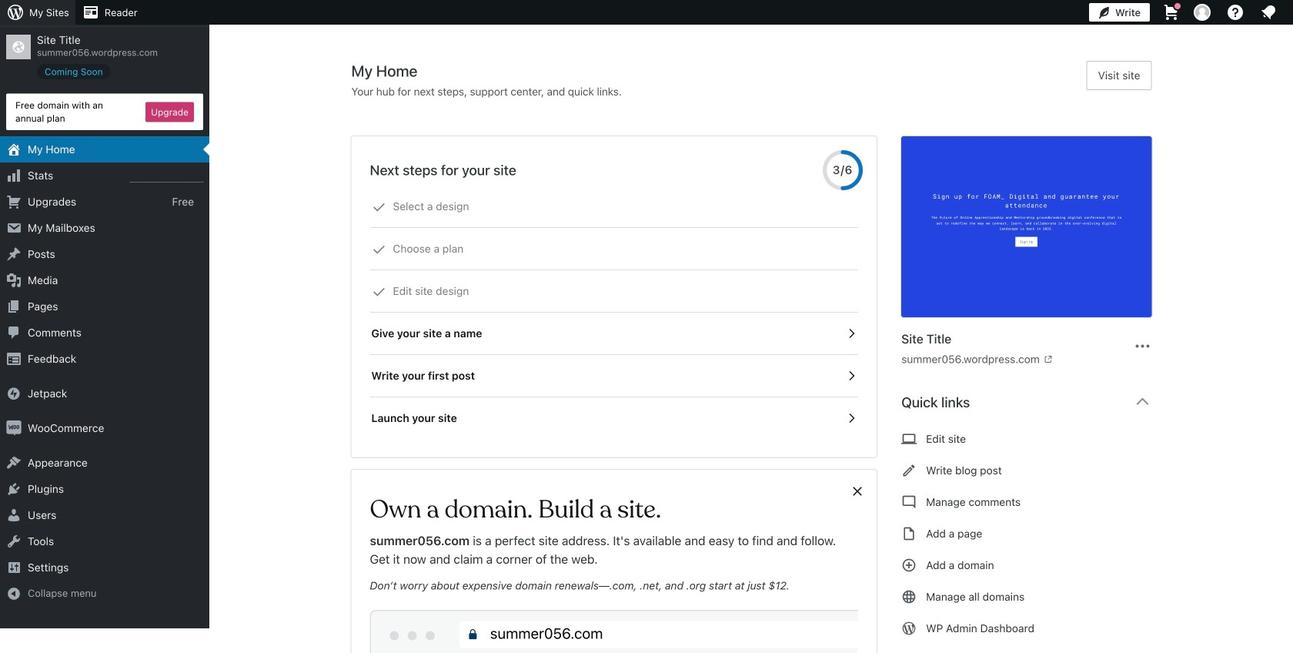 Task type: locate. For each thing, give the bounding box(es) containing it.
2 task enabled image from the top
[[845, 411, 859, 425]]

img image
[[6, 386, 22, 401], [6, 421, 22, 436]]

laptop image
[[902, 430, 917, 448]]

task enabled image
[[845, 327, 859, 340]]

main content
[[352, 61, 1165, 653]]

task enabled image
[[845, 369, 859, 383], [845, 411, 859, 425]]

dismiss domain name promotion image
[[851, 482, 865, 501]]

progress bar
[[823, 150, 863, 190]]

launchpad checklist element
[[370, 186, 859, 439]]

2 task complete image from the top
[[372, 285, 386, 299]]

0 vertical spatial task complete image
[[372, 243, 386, 256]]

0 vertical spatial img image
[[6, 386, 22, 401]]

mode_comment image
[[902, 493, 917, 511]]

more options for site site title image
[[1134, 337, 1152, 355]]

1 vertical spatial task enabled image
[[845, 411, 859, 425]]

1 vertical spatial task complete image
[[372, 285, 386, 299]]

1 vertical spatial img image
[[6, 421, 22, 436]]

task enabled image up the dismiss domain name promotion image on the right bottom of page
[[845, 411, 859, 425]]

task enabled image down task enabled icon
[[845, 369, 859, 383]]

manage your notifications image
[[1260, 3, 1278, 22]]

list item
[[1287, 79, 1294, 151], [1287, 151, 1294, 223], [1287, 223, 1294, 280]]

task complete image
[[372, 243, 386, 256], [372, 285, 386, 299]]

insert_drive_file image
[[902, 524, 917, 543]]

2 list item from the top
[[1287, 151, 1294, 223]]

0 vertical spatial task enabled image
[[845, 369, 859, 383]]

edit image
[[902, 461, 917, 480]]

task complete image
[[372, 200, 386, 214]]



Task type: describe. For each thing, give the bounding box(es) containing it.
my shopping cart image
[[1163, 3, 1181, 22]]

1 task enabled image from the top
[[845, 369, 859, 383]]

help image
[[1227, 3, 1245, 22]]

1 list item from the top
[[1287, 79, 1294, 151]]

1 task complete image from the top
[[372, 243, 386, 256]]

highest hourly views 0 image
[[130, 173, 203, 183]]

my profile image
[[1194, 4, 1211, 21]]

3 list item from the top
[[1287, 223, 1294, 280]]

1 img image from the top
[[6, 386, 22, 401]]

2 img image from the top
[[6, 421, 22, 436]]



Task type: vqa. For each thing, say whether or not it's contained in the screenshot.
mail
no



